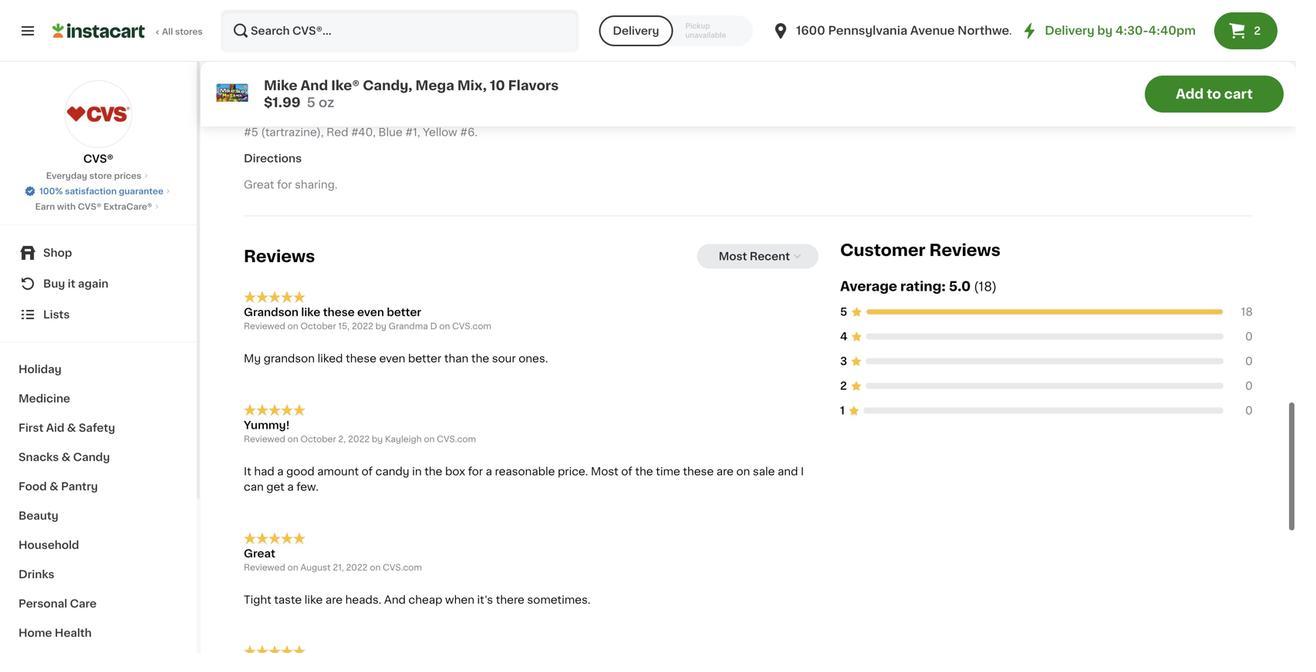 Task type: describe. For each thing, give the bounding box(es) containing it.
kayleigh
[[385, 418, 422, 426]]

pennsylvania
[[829, 25, 908, 36]]

(dv)
[[1081, 11, 1100, 19]]

%
[[1021, 11, 1029, 19]]

all
[[162, 27, 173, 36]]

citric
[[376, 94, 405, 105]]

reviewed for yummy!
[[244, 418, 285, 426]]

cart
[[1225, 88, 1253, 101]]

nutrition
[[1146, 31, 1183, 39]]

100%
[[39, 187, 63, 196]]

1 vertical spatial food
[[19, 482, 47, 492]]

• eat 'em one at a time or mix 'em up to create your own flavor combination.
[[244, 26, 652, 37]]

like
[[301, 289, 321, 300]]

•
[[244, 26, 248, 37]]

for inside it had a good amount of candy in the box for a reasonable price. most of the time these are on sale and i can get a few.
[[468, 449, 483, 460]]

less
[[521, 78, 546, 89]]

the % daily value (dv) tells you how much a nutrient in a serving of food contributes to a daily diet. 2,000 calories a day is used for general nutrition advice.
[[1003, 11, 1246, 39]]

0 horizontal spatial 2
[[841, 363, 847, 374]]

ike®
[[331, 79, 360, 92]]

2 inside button
[[1255, 25, 1261, 36]]

2022 inside the grandson like these even better reviewed on october 15, 2022 by grandma d on cvs.com
[[352, 305, 374, 313]]

$1.99
[[264, 96, 301, 109]]

it
[[244, 449, 251, 460]]

to inside button
[[1207, 88, 1222, 101]]

all stores link
[[52, 9, 204, 52]]

1600 pennsylvania avenue northwest
[[797, 25, 1021, 36]]

0 horizontal spatial yellow
[[423, 109, 458, 120]]

create
[[457, 26, 492, 37]]

prices
[[114, 172, 141, 180]]

1 horizontal spatial 5
[[841, 289, 848, 300]]

on right 21,
[[370, 546, 381, 554]]

delivery by 4:30-4:40pm
[[1045, 25, 1196, 36]]

candy,
[[363, 79, 413, 92]]

a down you
[[1133, 21, 1138, 29]]

delivery for delivery by 4:30-4:40pm
[[1045, 25, 1095, 36]]

beauty link
[[9, 502, 188, 531]]

in inside the % daily value (dv) tells you how much a nutrient in a serving of food contributes to a daily diet. 2,000 calories a day is used for general nutrition advice.
[[1231, 11, 1239, 19]]

medicine
[[19, 394, 70, 404]]

2,
[[338, 418, 346, 426]]

first aid & safety
[[19, 423, 115, 434]]

0 for 4
[[1246, 314, 1253, 325]]

amount
[[317, 449, 359, 460]]

yummy!
[[244, 402, 290, 413]]

a left day
[[1039, 31, 1044, 39]]

in inside it had a good amount of candy in the box for a reasonable price. most of the time these are on sale and i can get a few.
[[412, 449, 422, 460]]

avenue
[[911, 25, 955, 36]]

0 vertical spatial artificial
[[847, 78, 892, 89]]

health
[[55, 628, 92, 639]]

a right nutrient
[[1241, 11, 1246, 19]]

everyday
[[46, 172, 87, 180]]

1600
[[797, 25, 826, 36]]

daily
[[1140, 21, 1161, 29]]

august
[[301, 546, 331, 554]]

10
[[490, 79, 505, 92]]

grandma
[[389, 305, 428, 313]]

0 horizontal spatial acid,
[[408, 94, 435, 105]]

#6.
[[460, 109, 478, 120]]

service type group
[[599, 15, 753, 46]]

one
[[295, 26, 315, 37]]

buy
[[43, 279, 65, 289]]

holiday
[[19, 364, 62, 375]]

day
[[1046, 31, 1062, 39]]

(tartrazine),
[[261, 109, 324, 120]]

0.5%
[[578, 78, 605, 89]]

daily
[[1031, 11, 1053, 19]]

citrate,
[[288, 94, 328, 105]]

mike
[[264, 79, 298, 92]]

are
[[717, 449, 734, 460]]

sharing.
[[295, 162, 338, 173]]

1600 pennsylvania avenue northwest button
[[772, 9, 1021, 52]]

add to cart
[[1176, 88, 1253, 101]]

#1,
[[405, 109, 420, 120]]

great for great reviewed on august 21, 2022 on cvs.com
[[244, 531, 275, 542]]

#5
[[244, 109, 258, 120]]

contributes
[[1070, 21, 1120, 29]]

and inside mike and ike® candy, mega mix, 10 flavors $1.99 5 oz
[[301, 79, 328, 92]]

yummy! reviewed on october 2, 2022 by kayleigh on cvs.com
[[244, 402, 476, 426]]

october inside the grandson like these even better reviewed on october 15, 2022 by grandma d on cvs.com
[[301, 305, 336, 313]]

a right get
[[287, 464, 294, 475]]

syrup,
[[310, 78, 344, 89]]

1 'em from the left
[[271, 26, 292, 37]]

or
[[368, 26, 379, 37]]

blue
[[379, 109, 403, 120]]

the inside the % daily value (dv) tells you how much a nutrient in a serving of food contributes to a daily diet. 2,000 calories a day is used for general nutrition advice.
[[1003, 11, 1019, 19]]

2 'em from the left
[[404, 26, 424, 37]]

great for sharing.
[[244, 162, 338, 173]]

drinks link
[[9, 560, 188, 590]]

box
[[445, 449, 465, 460]]

great reviewed on august 21, 2022 on cvs.com
[[244, 531, 422, 554]]

medium
[[782, 94, 827, 105]]

everyday store prices
[[46, 172, 141, 180]]

advice.
[[1185, 31, 1216, 39]]

on left august
[[288, 546, 298, 554]]

tells
[[1103, 11, 1121, 19]]

home
[[19, 628, 52, 639]]

good
[[286, 449, 315, 460]]

shop
[[43, 248, 72, 259]]

personal care
[[19, 599, 97, 610]]

guarantee
[[119, 187, 164, 196]]

cvs® logo image
[[64, 80, 132, 148]]

contains
[[469, 78, 518, 89]]

it
[[68, 279, 75, 289]]

most recent button
[[697, 227, 819, 251]]

0 horizontal spatial for
[[277, 162, 292, 173]]

cvs.com inside yummy! reviewed on october 2, 2022 by kayleigh on cvs.com
[[437, 418, 476, 426]]

4
[[841, 314, 848, 325]]

value
[[1055, 11, 1079, 19]]

first aid & safety link
[[9, 414, 188, 443]]

holiday link
[[9, 355, 188, 384]]

reviewed inside the grandson like these even better reviewed on october 15, 2022 by grandma d on cvs.com
[[244, 305, 285, 313]]

0 horizontal spatial artificial
[[616, 94, 661, 105]]

recent
[[750, 234, 790, 244]]

and
[[778, 449, 798, 460]]



Task type: vqa. For each thing, say whether or not it's contained in the screenshot.
platform
no



Task type: locate. For each thing, give the bounding box(es) containing it.
1 horizontal spatial yellow
[[939, 94, 974, 105]]

1 vertical spatial these
[[683, 449, 714, 460]]

1 vertical spatial reviewed
[[244, 418, 285, 426]]

to right up
[[443, 26, 455, 37]]

1 horizontal spatial the
[[1003, 11, 1019, 19]]

1 vertical spatial by
[[376, 305, 387, 313]]

2022 right 2,
[[348, 418, 370, 426]]

0 vertical spatial 2022
[[352, 305, 374, 313]]

1 vertical spatial great
[[244, 531, 275, 542]]

by inside the grandson like these even better reviewed on october 15, 2022 by grandma d on cvs.com
[[376, 305, 387, 313]]

delivery up of
[[613, 25, 660, 36]]

cvs® up everyday store prices link
[[83, 154, 113, 164]]

1 vertical spatial 5
[[841, 289, 848, 300]]

'em left up
[[404, 26, 424, 37]]

cvs.com up box
[[437, 418, 476, 426]]

0 vertical spatial for
[[1097, 31, 1109, 39]]

most right price.
[[591, 449, 619, 460]]

october left 2,
[[301, 418, 336, 426]]

by down tells
[[1098, 25, 1113, 36]]

carnauba
[[698, 94, 751, 105]]

1 vertical spatial cvs®
[[78, 203, 101, 211]]

of left candy
[[362, 449, 373, 460]]

0 horizontal spatial to
[[443, 26, 455, 37]]

great down directions
[[244, 162, 274, 173]]

'em right eat
[[271, 26, 292, 37]]

0 vertical spatial great
[[244, 162, 274, 173]]

0 horizontal spatial and
[[301, 79, 328, 92]]

oz
[[319, 96, 334, 109]]

0 vertical spatial yellow
[[939, 94, 974, 105]]

sugar,
[[244, 78, 278, 89]]

dextrin,
[[331, 94, 373, 105]]

candy
[[376, 449, 410, 460]]

0 horizontal spatial of
[[362, 449, 373, 460]]

1 vertical spatial most
[[591, 449, 619, 460]]

0 horizontal spatial 5
[[307, 96, 316, 109]]

2 horizontal spatial acid,
[[751, 78, 778, 89]]

1 horizontal spatial time
[[656, 449, 681, 460]]

Search field
[[222, 11, 578, 51]]

reviewed down grandson
[[244, 305, 285, 313]]

reviewed inside the great reviewed on august 21, 2022 on cvs.com
[[244, 546, 285, 554]]

color,
[[664, 94, 696, 105]]

general
[[1111, 31, 1144, 39]]

0 vertical spatial 5
[[307, 96, 316, 109]]

1 horizontal spatial food
[[398, 78, 426, 89]]

ingredients
[[244, 52, 308, 63]]

store
[[89, 172, 112, 180]]

2 horizontal spatial of
[[1037, 21, 1046, 29]]

0 horizontal spatial time
[[340, 26, 365, 37]]

1 the from the left
[[425, 449, 443, 460]]

on right d
[[439, 305, 450, 313]]

fumaric
[[705, 78, 748, 89]]

time inside it had a good amount of candy in the box for a reasonable price. most of the time these are on sale and i can get a few.
[[656, 449, 681, 460]]

delivery for delivery
[[613, 25, 660, 36]]

1 vertical spatial the
[[625, 78, 645, 89]]

beauty
[[19, 511, 58, 522]]

1 great from the top
[[244, 162, 274, 173]]

earn with cvs® extracare® link
[[35, 201, 162, 213]]

acid, up #1,
[[408, 94, 435, 105]]

0 for 3
[[1246, 339, 1253, 349]]

better
[[387, 289, 422, 300]]

cvs® down satisfaction
[[78, 203, 101, 211]]

0 vertical spatial the
[[1003, 11, 1019, 19]]

of inside the % daily value (dv) tells you how much a nutrient in a serving of food contributes to a daily diet. 2,000 calories a day is used for general nutrition advice.
[[1037, 21, 1046, 29]]

1 horizontal spatial of
[[622, 449, 633, 460]]

0 horizontal spatial food
[[19, 482, 47, 492]]

to right the add
[[1207, 88, 1222, 101]]

snacks & candy
[[19, 452, 110, 463]]

acid,
[[751, 78, 778, 89], [408, 94, 435, 105], [469, 94, 497, 105]]

in right nutrient
[[1231, 11, 1239, 19]]

of down daily
[[1037, 21, 1046, 29]]

0 horizontal spatial the
[[625, 78, 645, 89]]

a
[[1188, 11, 1193, 19], [1241, 11, 1246, 19], [1133, 21, 1138, 29], [331, 26, 338, 37], [1039, 31, 1044, 39], [277, 449, 284, 460], [486, 449, 492, 460], [287, 464, 294, 475]]

2022 for yummy!
[[348, 418, 370, 426]]

cvs.com
[[452, 305, 492, 313], [437, 418, 476, 426], [383, 546, 422, 554]]

1 vertical spatial artificial
[[616, 94, 661, 105]]

combination.
[[581, 26, 652, 37]]

it had a good amount of candy in the box for a reasonable price. most of the time these are on sale and i can get a few.
[[244, 449, 804, 475]]

home health
[[19, 628, 92, 639]]

2 the from the left
[[636, 449, 653, 460]]

of right price.
[[622, 449, 633, 460]]

get
[[267, 464, 285, 475]]

2 vertical spatial &
[[49, 482, 58, 492]]

artificial down of
[[616, 94, 661, 105]]

even
[[357, 289, 384, 300]]

and up the citrate, on the left top of page
[[301, 79, 328, 92]]

1 horizontal spatial acid,
[[469, 94, 497, 105]]

1 horizontal spatial the
[[636, 449, 653, 460]]

2 button
[[1215, 12, 1278, 49]]

0 for 1
[[1246, 388, 1253, 399]]

buy it again link
[[9, 269, 188, 299]]

cvs.com right 21,
[[383, 546, 422, 554]]

care
[[70, 599, 97, 610]]

food up beauty
[[19, 482, 47, 492]]

reviewed left august
[[244, 546, 285, 554]]

customer
[[841, 225, 926, 241]]

1 horizontal spatial and
[[823, 78, 845, 89]]

1 horizontal spatial delivery
[[1045, 25, 1095, 36]]

1 vertical spatial october
[[301, 418, 336, 426]]

None search field
[[221, 9, 579, 52]]

2 horizontal spatial to
[[1207, 88, 1222, 101]]

mega
[[416, 79, 455, 92]]

0
[[1246, 314, 1253, 325], [1246, 339, 1253, 349], [1246, 363, 1253, 374], [1246, 388, 1253, 399]]

a right box
[[486, 449, 492, 460]]

100% satisfaction guarantee
[[39, 187, 164, 196]]

& for pantry
[[49, 482, 58, 492]]

lists link
[[9, 299, 188, 330]]

a up 2,000
[[1188, 11, 1193, 19]]

0 horizontal spatial these
[[323, 289, 355, 300]]

delivery inside button
[[613, 25, 660, 36]]

by left kayleigh
[[372, 418, 383, 426]]

2
[[1255, 25, 1261, 36], [841, 363, 847, 374]]

2 0 from the top
[[1246, 339, 1253, 349]]

time left the or
[[340, 26, 365, 37]]

these inside the grandson like these even better reviewed on october 15, 2022 by grandma d on cvs.com
[[323, 289, 355, 300]]

reviewed down yummy!
[[244, 418, 285, 426]]

0 vertical spatial 2
[[1255, 25, 1261, 36]]

on down grandson
[[288, 305, 298, 313]]

1 horizontal spatial artificial
[[847, 78, 892, 89]]

1 vertical spatial &
[[62, 452, 71, 463]]

& left candy
[[62, 452, 71, 463]]

& inside first aid & safety link
[[67, 423, 76, 434]]

1 horizontal spatial reviews
[[930, 225, 1001, 241]]

food inside sugar, corn syrup, modified food starch, contains less than 0.5% of the following: fumaric acid, natural and artificial flavors, sodium citrate, dextrin, citric acid, malic acid, confectioners glaze, artificial color, carnauba wax, medium chain triglycerides, yellow #5 (tartrazine), red #40, blue #1, yellow #6.
[[398, 78, 426, 89]]

in right candy
[[412, 449, 422, 460]]

to up general
[[1122, 21, 1131, 29]]

most inside button
[[719, 234, 747, 244]]

most
[[719, 234, 747, 244], [591, 449, 619, 460]]

acid, down mix,
[[469, 94, 497, 105]]

for right box
[[468, 449, 483, 460]]

artificial up 'chain'
[[847, 78, 892, 89]]

2 vertical spatial cvs.com
[[383, 546, 422, 554]]

& right aid
[[67, 423, 76, 434]]

100% satisfaction guarantee button
[[24, 182, 173, 198]]

2 down '3'
[[841, 363, 847, 374]]

october inside yummy! reviewed on october 2, 2022 by kayleigh on cvs.com
[[301, 418, 336, 426]]

1 0 from the top
[[1246, 314, 1253, 325]]

0 vertical spatial cvs.com
[[452, 305, 492, 313]]

with
[[57, 203, 76, 211]]

1 horizontal spatial for
[[468, 449, 483, 460]]

eat
[[251, 26, 269, 37]]

extracare®
[[104, 203, 152, 211]]

0 horizontal spatial the
[[425, 449, 443, 460]]

mix,
[[458, 79, 487, 92]]

0 vertical spatial october
[[301, 305, 336, 313]]

these up 15,
[[323, 289, 355, 300]]

time left are
[[656, 449, 681, 460]]

the inside sugar, corn syrup, modified food starch, contains less than 0.5% of the following: fumaric acid, natural and artificial flavors, sodium citrate, dextrin, citric acid, malic acid, confectioners glaze, artificial color, carnauba wax, medium chain triglycerides, yellow #5 (tartrazine), red #40, blue #1, yellow #6.
[[625, 78, 645, 89]]

and
[[823, 78, 845, 89], [301, 79, 328, 92]]

these
[[323, 289, 355, 300], [683, 449, 714, 460]]

0 vertical spatial reviewed
[[244, 305, 285, 313]]

1 horizontal spatial 'em
[[404, 26, 424, 37]]

these left are
[[683, 449, 714, 460]]

instacart logo image
[[52, 22, 145, 40]]

2 great from the top
[[244, 531, 275, 542]]

i
[[801, 449, 804, 460]]

0 horizontal spatial most
[[591, 449, 619, 460]]

2 reviewed from the top
[[244, 418, 285, 426]]

2 right advice. on the right top of page
[[1255, 25, 1261, 36]]

&
[[67, 423, 76, 434], [62, 452, 71, 463], [49, 482, 58, 492]]

the up serving
[[1003, 11, 1019, 19]]

calories
[[1003, 31, 1037, 39]]

first
[[19, 423, 43, 434]]

up
[[427, 26, 441, 37]]

satisfaction
[[65, 187, 117, 196]]

0 horizontal spatial in
[[412, 449, 422, 460]]

0 vertical spatial by
[[1098, 25, 1113, 36]]

1 horizontal spatial most
[[719, 234, 747, 244]]

cvs.com inside the great reviewed on august 21, 2022 on cvs.com
[[383, 546, 422, 554]]

delivery
[[1045, 25, 1095, 36], [613, 25, 660, 36]]

all stores
[[162, 27, 203, 36]]

2 vertical spatial reviewed
[[244, 546, 285, 554]]

your
[[495, 26, 519, 37]]

2022 inside yummy! reviewed on october 2, 2022 by kayleigh on cvs.com
[[348, 418, 370, 426]]

earn with cvs® extracare®
[[35, 203, 152, 211]]

on inside it had a good amount of candy in the box for a reasonable price. most of the time these are on sale and i can get a few.
[[737, 449, 750, 460]]

1 horizontal spatial to
[[1122, 21, 1131, 29]]

for down directions
[[277, 162, 292, 173]]

3 reviewed from the top
[[244, 546, 285, 554]]

0 vertical spatial time
[[340, 26, 365, 37]]

of
[[1037, 21, 1046, 29], [362, 449, 373, 460], [622, 449, 633, 460]]

& for candy
[[62, 452, 71, 463]]

4 0 from the top
[[1246, 388, 1253, 399]]

time
[[340, 26, 365, 37], [656, 449, 681, 460]]

1 vertical spatial 2022
[[348, 418, 370, 426]]

artificial
[[847, 78, 892, 89], [616, 94, 661, 105]]

5 inside mike and ike® candy, mega mix, 10 flavors $1.99 5 oz
[[307, 96, 316, 109]]

& inside the snacks & candy link
[[62, 452, 71, 463]]

safety
[[79, 423, 115, 434]]

yellow right "triglycerides,"
[[939, 94, 974, 105]]

4:40pm
[[1149, 25, 1196, 36]]

cvs®
[[83, 154, 113, 164], [78, 203, 101, 211]]

corn
[[280, 78, 307, 89]]

acid, up wax,
[[751, 78, 778, 89]]

to
[[1122, 21, 1131, 29], [443, 26, 455, 37], [1207, 88, 1222, 101]]

and inside sugar, corn syrup, modified food starch, contains less than 0.5% of the following: fumaric acid, natural and artificial flavors, sodium citrate, dextrin, citric acid, malic acid, confectioners glaze, artificial color, carnauba wax, medium chain triglycerides, yellow #5 (tartrazine), red #40, blue #1, yellow #6.
[[823, 78, 845, 89]]

a right 'at'
[[331, 26, 338, 37]]

2022 right 21,
[[346, 546, 368, 554]]

malic
[[438, 94, 467, 105]]

0 vertical spatial &
[[67, 423, 76, 434]]

0 for 2
[[1246, 363, 1253, 374]]

1 horizontal spatial 2
[[1255, 25, 1261, 36]]

on down yummy!
[[288, 418, 298, 426]]

2 vertical spatial for
[[468, 449, 483, 460]]

great inside the great reviewed on august 21, 2022 on cvs.com
[[244, 531, 275, 542]]

most left recent
[[719, 234, 747, 244]]

by down 'even'
[[376, 305, 387, 313]]

than
[[549, 78, 576, 89]]

0 horizontal spatial reviews
[[244, 231, 315, 247]]

of
[[608, 78, 622, 89]]

price.
[[558, 449, 588, 460]]

0 vertical spatial these
[[323, 289, 355, 300]]

buy it again
[[43, 279, 109, 289]]

1 horizontal spatial in
[[1231, 11, 1239, 19]]

to inside the % daily value (dv) tells you how much a nutrient in a serving of food contributes to a daily diet. 2,000 calories a day is used for general nutrition advice.
[[1122, 21, 1131, 29]]

starch,
[[429, 78, 467, 89]]

sugar, corn syrup, modified food starch, contains less than 0.5% of the following: fumaric acid, natural and artificial flavors, sodium citrate, dextrin, citric acid, malic acid, confectioners glaze, artificial color, carnauba wax, medium chain triglycerides, yellow #5 (tartrazine), red #40, blue #1, yellow #6.
[[244, 78, 974, 120]]

1 vertical spatial time
[[656, 449, 681, 460]]

for inside the % daily value (dv) tells you how much a nutrient in a serving of food contributes to a daily diet. 2,000 calories a day is used for general nutrition advice.
[[1097, 31, 1109, 39]]

october down like
[[301, 305, 336, 313]]

1 vertical spatial yellow
[[423, 109, 458, 120]]

0 horizontal spatial 'em
[[271, 26, 292, 37]]

cvs.com right d
[[452, 305, 492, 313]]

customer reviews
[[841, 225, 1001, 241]]

the
[[1003, 11, 1019, 19], [625, 78, 645, 89]]

grandson like these even better reviewed on october 15, 2022 by grandma d on cvs.com
[[244, 289, 492, 313]]

much
[[1161, 11, 1186, 19]]

2 vertical spatial by
[[372, 418, 383, 426]]

food up citric
[[398, 78, 426, 89]]

2022 inside the great reviewed on august 21, 2022 on cvs.com
[[346, 546, 368, 554]]

and up 'chain'
[[823, 78, 845, 89]]

reviewed for great
[[244, 546, 285, 554]]

5 up 4
[[841, 289, 848, 300]]

1 reviewed from the top
[[244, 305, 285, 313]]

food
[[1048, 21, 1068, 29]]

1 vertical spatial for
[[277, 162, 292, 173]]

great for great for sharing.
[[244, 162, 274, 173]]

0 vertical spatial food
[[398, 78, 426, 89]]

these inside it had a good amount of candy in the box for a reasonable price. most of the time these are on sale and i can get a few.
[[683, 449, 714, 460]]

on right are
[[737, 449, 750, 460]]

1 vertical spatial cvs.com
[[437, 418, 476, 426]]

2 october from the top
[[301, 418, 336, 426]]

2022 down 'even'
[[352, 305, 374, 313]]

most inside it had a good amount of candy in the box for a reasonable price. most of the time these are on sale and i can get a few.
[[591, 449, 619, 460]]

a right the had
[[277, 449, 284, 460]]

2 horizontal spatial for
[[1097, 31, 1109, 39]]

add to cart button
[[1145, 76, 1284, 113]]

for down contributes
[[1097, 31, 1109, 39]]

21,
[[333, 546, 344, 554]]

0 vertical spatial cvs®
[[83, 154, 113, 164]]

reasonable
[[495, 449, 555, 460]]

diet.
[[1163, 21, 1183, 29]]

you
[[1123, 11, 1139, 19]]

1 horizontal spatial these
[[683, 449, 714, 460]]

the right of
[[625, 78, 645, 89]]

1 october from the top
[[301, 305, 336, 313]]

2 vertical spatial 2022
[[346, 546, 368, 554]]

the right price.
[[636, 449, 653, 460]]

again
[[78, 279, 109, 289]]

1 vertical spatial in
[[412, 449, 422, 460]]

sodium
[[244, 94, 285, 105]]

& left pantry
[[49, 482, 58, 492]]

by
[[1098, 25, 1113, 36], [376, 305, 387, 313], [372, 418, 383, 426]]

0 vertical spatial most
[[719, 234, 747, 244]]

the left box
[[425, 449, 443, 460]]

by inside yummy! reviewed on october 2, 2022 by kayleigh on cvs.com
[[372, 418, 383, 426]]

yellow down malic
[[423, 109, 458, 120]]

delivery down value
[[1045, 25, 1095, 36]]

reviewed inside yummy! reviewed on october 2, 2022 by kayleigh on cvs.com
[[244, 418, 285, 426]]

nutrient
[[1195, 11, 1229, 19]]

0 vertical spatial in
[[1231, 11, 1239, 19]]

2,000
[[1185, 21, 1210, 29]]

earn
[[35, 203, 55, 211]]

cvs.com inside the grandson like these even better reviewed on october 15, 2022 by grandma d on cvs.com
[[452, 305, 492, 313]]

snacks
[[19, 452, 59, 463]]

1 vertical spatial 2
[[841, 363, 847, 374]]

& inside food & pantry link
[[49, 482, 58, 492]]

on right kayleigh
[[424, 418, 435, 426]]

3 0 from the top
[[1246, 363, 1253, 374]]

great down can
[[244, 531, 275, 542]]

chain
[[829, 94, 861, 105]]

medicine link
[[9, 384, 188, 414]]

personal care link
[[9, 590, 188, 619]]

most recent
[[719, 234, 790, 244]]

flavors
[[508, 79, 559, 92]]

2022 for great
[[346, 546, 368, 554]]

northwest
[[958, 25, 1021, 36]]

0 horizontal spatial delivery
[[613, 25, 660, 36]]

5 left oz
[[307, 96, 316, 109]]



